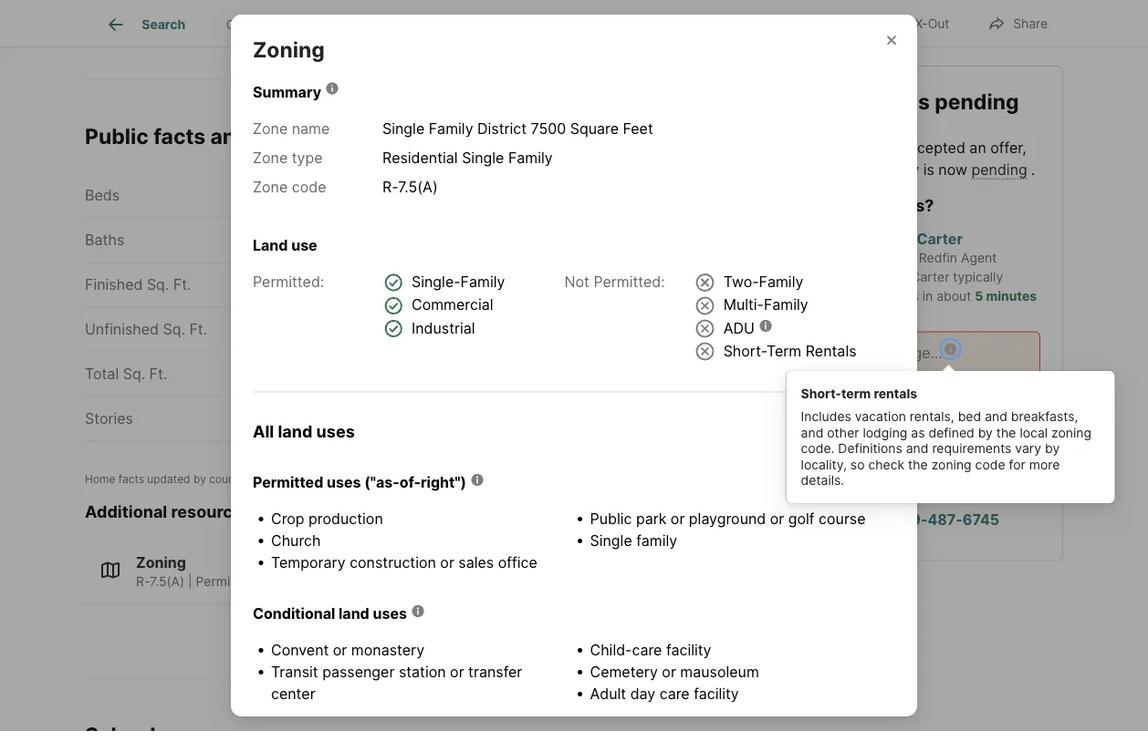 Task type: describe. For each thing, give the bounding box(es) containing it.
passenger
[[322, 664, 395, 681]]

tab list containing search
[[85, 0, 692, 47]]

resources
[[171, 503, 252, 523]]

0 vertical spatial facility
[[666, 642, 711, 659]]

carter for tami carter typically replies in about
[[911, 269, 950, 285]]

unfinished
[[85, 321, 159, 339]]

multi-family
[[723, 296, 808, 314]]

0 vertical spatial is
[[912, 89, 930, 114]]

rentals,
[[910, 409, 954, 425]]

questions?
[[845, 195, 934, 215]]

type
[[292, 149, 323, 167]]

1 horizontal spatial the
[[996, 425, 1016, 441]]

Write a message... text field
[[816, 342, 1025, 408]]

0 horizontal spatial by
[[193, 473, 206, 486]]

child-
[[590, 642, 632, 659]]

2023
[[347, 473, 374, 486]]

dallas redfin agenttami carter image
[[800, 230, 864, 294]]

permitted: inside "zoning r-7.5(a) | permitted: single-family, commercial, industrial"
[[196, 574, 258, 590]]

has
[[872, 138, 897, 156]]

or right park
[[671, 510, 685, 528]]

not permitted land uses element
[[564, 271, 1115, 504]]

accepted
[[901, 138, 965, 156]]

production
[[309, 510, 383, 528]]

permitted land uses element
[[253, 271, 534, 340]]

and inside 'the seller has accepted an offer, and this property is now'
[[800, 160, 826, 178]]

7.5(a) inside "zoning r-7.5(a) | permitted: single-family, commercial, industrial"
[[150, 574, 184, 590]]

1 vertical spatial pending
[[971, 160, 1027, 178]]

zoning for zoning
[[253, 37, 325, 62]]

sales
[[458, 554, 494, 572]]

facts for and
[[153, 124, 205, 150]]

facts for updated
[[118, 473, 144, 486]]

oct
[[306, 473, 325, 486]]

0 horizontal spatial zoning
[[254, 124, 323, 150]]

golf
[[788, 510, 815, 528]]

and down as
[[906, 441, 929, 457]]

ft. for unfinished sq. ft.
[[189, 321, 207, 339]]

0 horizontal spatial the
[[908, 457, 928, 473]]

0 vertical spatial .
[[1031, 160, 1035, 178]]

feet
[[623, 120, 653, 137]]

check
[[868, 457, 905, 473]]

beds
[[85, 187, 120, 205]]

finished sq. ft.
[[85, 276, 191, 294]]

conditional land uses
[[253, 605, 407, 623]]

short- for term
[[801, 386, 841, 401]]

6745
[[963, 511, 999, 529]]

call
[[864, 511, 887, 529]]

family,
[[305, 574, 347, 590]]

two-family
[[723, 273, 803, 291]]

ft. for total sq. ft.
[[149, 366, 167, 384]]

or inside child-care facility cemetery or mausoleum adult day care facility
[[662, 664, 676, 681]]

commercial,
[[350, 574, 425, 590]]

permitted: inside 'not permitted land uses' element
[[594, 273, 665, 291]]

a
[[899, 464, 907, 482]]

in
[[922, 289, 933, 304]]

size
[[453, 187, 481, 205]]

conditional
[[253, 605, 335, 623]]

stories
[[85, 410, 133, 428]]

land for all
[[278, 422, 312, 442]]

field
[[849, 423, 872, 436]]

industrial inside permitted land uses element
[[412, 319, 475, 337]]

3 tab from the left
[[589, 3, 677, 47]]

ask a question button
[[800, 451, 1040, 495]]

or inside crop production church temporary construction or sales office
[[440, 554, 454, 572]]

convent
[[271, 642, 329, 659]]

transfer
[[468, 664, 522, 681]]

permitted
[[253, 474, 323, 492]]

7500
[[531, 120, 566, 137]]

cemetery
[[590, 664, 658, 681]]

adult
[[590, 685, 626, 703]]

469-
[[892, 511, 928, 529]]

overview tab
[[206, 3, 303, 47]]

is inside 'the seller has accepted an offer, and this property is now'
[[923, 160, 934, 178]]

and left zone type
[[210, 124, 249, 150]]

r- inside "zoning r-7.5(a) | permitted: single-family, commercial, industrial"
[[136, 574, 150, 590]]

code inside the short-term rentals includes vacation rentals, bed and breakfasts, and other lodging as defined by the local zoning code. definitions      and requirements vary by locality, so check the zoning code for more details.
[[975, 457, 1005, 473]]

square
[[570, 120, 619, 137]]

pending link
[[971, 160, 1027, 178]]

r- inside zoning name, type, and code element
[[382, 178, 398, 196]]

other
[[827, 425, 859, 441]]

breakfasts,
[[1011, 409, 1078, 425]]

1 vertical spatial care
[[660, 685, 690, 703]]

the
[[800, 138, 827, 156]]

total
[[85, 366, 119, 384]]

or up passenger
[[333, 642, 347, 659]]

finished
[[85, 276, 143, 294]]

land use
[[253, 236, 317, 254]]

use
[[291, 236, 317, 254]]

overview
[[226, 17, 283, 32]]

lodging
[[863, 425, 908, 441]]

or left call
[[846, 511, 860, 529]]

family for single-
[[460, 273, 505, 291]]

this
[[830, 160, 856, 178]]

public facts and zoning for 2617 blanton st
[[85, 124, 523, 150]]

residential
[[382, 149, 458, 167]]

vary
[[1015, 441, 1041, 457]]

have questions?
[[800, 195, 934, 215]]

year renovated
[[426, 321, 535, 339]]

not permitted:
[[564, 273, 665, 291]]

this
[[800, 89, 845, 114]]

1 vertical spatial by
[[1045, 441, 1060, 457]]

permitted: inside permitted land uses element
[[253, 273, 324, 291]]

0 horizontal spatial for
[[328, 124, 357, 150]]

uses for conditional
[[373, 605, 407, 623]]

center
[[271, 685, 315, 703]]

text
[[812, 511, 842, 529]]

not
[[564, 273, 589, 291]]

zone type
[[253, 149, 323, 167]]

two-
[[723, 273, 759, 291]]

single family district 7500 square feet
[[382, 120, 653, 137]]

x-
[[915, 16, 928, 31]]

short-term rentals includes vacation rentals, bed and breakfasts, and other lodging as defined by the local zoning code. definitions      and requirements vary by locality, so check the zoning code for more details.
[[801, 386, 1092, 489]]

redfin
[[919, 250, 957, 266]]

0 vertical spatial single
[[382, 120, 425, 137]]

2 vertical spatial zoning
[[931, 457, 972, 473]]

tami carter dallas redfin agent
[[879, 230, 997, 266]]

0 vertical spatial by
[[978, 425, 993, 441]]

of-
[[400, 474, 421, 492]]

20,
[[328, 473, 344, 486]]

baths
[[85, 232, 124, 249]]

1963 for year built
[[715, 276, 749, 294]]

487-
[[928, 511, 963, 529]]

year built
[[426, 276, 491, 294]]

out
[[928, 16, 949, 31]]

2 horizontal spatial zoning
[[1051, 425, 1092, 441]]

monastery
[[351, 642, 425, 659]]

requirements
[[932, 441, 1012, 457]]

park
[[636, 510, 667, 528]]

zoning dialog
[[231, 15, 1115, 732]]

home
[[85, 473, 115, 486]]

zone name
[[253, 120, 330, 137]]



Task type: vqa. For each thing, say whether or not it's contained in the screenshot.


Task type: locate. For each thing, give the bounding box(es) containing it.
uses up 20,
[[316, 422, 355, 442]]

0 horizontal spatial r-
[[136, 574, 150, 590]]

facility down mausoleum at the right of the page
[[694, 685, 739, 703]]

0 horizontal spatial public
[[85, 124, 149, 150]]

1 tab from the left
[[303, 3, 440, 47]]

county
[[209, 473, 245, 486]]

all
[[253, 422, 274, 442]]

locality,
[[801, 457, 847, 473]]

land right all
[[278, 422, 312, 442]]

short-
[[723, 342, 767, 360], [801, 386, 841, 401]]

2 vertical spatial by
[[193, 473, 206, 486]]

lot size
[[426, 187, 481, 205]]

2 vertical spatial sq.
[[123, 366, 145, 384]]

single up residential
[[382, 120, 425, 137]]

family for single
[[429, 120, 473, 137]]

0 horizontal spatial land
[[278, 422, 312, 442]]

0 vertical spatial facts
[[153, 124, 205, 150]]

share
[[1013, 16, 1048, 31]]

sq. right unfinished
[[163, 321, 185, 339]]

sq. for total
[[123, 366, 145, 384]]

pending down the offer,
[[971, 160, 1027, 178]]

sq. right finished
[[147, 276, 169, 294]]

carter up redfin
[[917, 230, 963, 248]]

tami for tami carter typically replies in about
[[879, 269, 907, 285]]

carter up in
[[911, 269, 950, 285]]

station
[[399, 664, 446, 681]]

and right 'bed'
[[985, 409, 1007, 425]]

1 horizontal spatial land
[[339, 605, 369, 623]]

district
[[477, 120, 527, 137]]

1 vertical spatial facility
[[694, 685, 739, 703]]

single- inside "zoning r-7.5(a) | permitted: single-family, commercial, industrial"
[[262, 574, 305, 590]]

zone code
[[253, 178, 326, 196]]

r- left "3" in the top of the page
[[382, 178, 398, 196]]

7.5(a) inside zoning name, type, and code element
[[398, 178, 438, 196]]

commercial
[[412, 296, 493, 314]]

1 horizontal spatial public
[[590, 510, 632, 528]]

0 vertical spatial care
[[632, 642, 662, 659]]

permitted: down the land use at the top of the page
[[253, 273, 324, 291]]

tami up dallas
[[879, 230, 913, 248]]

2 vertical spatial ft.
[[149, 366, 167, 384]]

469-487-6745 link
[[892, 511, 999, 529]]

0 vertical spatial ft.
[[173, 276, 191, 294]]

permitted uses ("as-of-right")
[[253, 474, 466, 492]]

zoning
[[253, 37, 325, 62], [136, 554, 186, 572]]

0 vertical spatial public
[[85, 124, 149, 150]]

public park or playground or golf course single family
[[590, 510, 866, 550]]

1963 down multi- on the right top of the page
[[715, 321, 749, 339]]

0 vertical spatial zone
[[253, 120, 288, 137]]

and down the
[[800, 160, 826, 178]]

1 zone from the top
[[253, 120, 288, 137]]

r- left |
[[136, 574, 150, 590]]

1 horizontal spatial single-
[[412, 273, 461, 291]]

minutes
[[986, 289, 1037, 304]]

1 vertical spatial .
[[374, 473, 377, 486]]

family inside permitted land uses element
[[460, 273, 505, 291]]

tami down dallas
[[879, 269, 907, 285]]

2 year from the top
[[426, 321, 457, 339]]

1 vertical spatial sq.
[[163, 321, 185, 339]]

zoning down additional resources
[[136, 554, 186, 572]]

year down commercial
[[426, 321, 457, 339]]

zone for zone name
[[253, 120, 288, 137]]

family for two-
[[759, 273, 803, 291]]

year for year built
[[426, 276, 457, 294]]

seller
[[831, 138, 868, 156]]

for right type
[[328, 124, 357, 150]]

public
[[85, 124, 149, 150], [590, 510, 632, 528]]

1 vertical spatial short-
[[801, 386, 841, 401]]

1 vertical spatial r-
[[136, 574, 150, 590]]

industrial down commercial
[[412, 319, 475, 337]]

single- inside permitted land uses element
[[412, 273, 461, 291]]

family up multi-family
[[759, 273, 803, 291]]

1 horizontal spatial .
[[1031, 160, 1035, 178]]

0 vertical spatial year
[[426, 276, 457, 294]]

and
[[210, 124, 249, 150], [800, 160, 826, 178], [985, 409, 1007, 425], [801, 425, 823, 441], [906, 441, 929, 457]]

day
[[630, 685, 655, 703]]

. right pending link
[[1031, 160, 1035, 178]]

1 year from the top
[[426, 276, 457, 294]]

st
[[501, 124, 523, 150]]

family down the two-family
[[764, 296, 808, 314]]

local
[[1020, 425, 1048, 441]]

the up vary
[[996, 425, 1016, 441]]

for down vary
[[1009, 457, 1026, 473]]

ask
[[868, 464, 895, 482]]

x-out button
[[874, 4, 965, 42]]

0 vertical spatial 7.5(a)
[[398, 178, 438, 196]]

1 vertical spatial is
[[923, 160, 934, 178]]

additional
[[85, 503, 167, 523]]

or right cemetery
[[662, 664, 676, 681]]

1 vertical spatial 7.5(a)
[[150, 574, 184, 590]]

0 vertical spatial industrial
[[412, 319, 475, 337]]

0 horizontal spatial facts
[[118, 473, 144, 486]]

sq. right total
[[123, 366, 145, 384]]

crop production church temporary construction or sales office
[[271, 510, 537, 572]]

sq. for finished
[[147, 276, 169, 294]]

tami inside "tami carter dallas redfin agent"
[[879, 230, 913, 248]]

on
[[290, 473, 303, 486]]

land for conditional
[[339, 605, 369, 623]]

have
[[800, 195, 841, 215]]

0 vertical spatial r-
[[382, 178, 398, 196]]

1 vertical spatial carter
[[911, 269, 950, 285]]

1963 up multi- on the right top of the page
[[715, 276, 749, 294]]

2617
[[362, 124, 412, 150]]

details.
[[801, 473, 844, 489]]

zone
[[253, 120, 288, 137], [253, 149, 288, 167], [253, 178, 288, 196]]

2 vertical spatial zone
[[253, 178, 288, 196]]

zone down zone type
[[253, 178, 288, 196]]

summary
[[253, 83, 321, 101]]

family
[[636, 532, 677, 550]]

renovated
[[461, 321, 535, 339]]

search
[[142, 17, 185, 32]]

2 tami from the top
[[879, 269, 907, 285]]

permitted: right |
[[196, 574, 258, 590]]

7.5(a) down residential
[[398, 178, 438, 196]]

1 horizontal spatial short-
[[801, 386, 841, 401]]

zone for zone type
[[253, 149, 288, 167]]

1 vertical spatial tami
[[879, 269, 907, 285]]

single
[[382, 120, 425, 137], [462, 149, 504, 167], [590, 532, 632, 550]]

family for multi-
[[764, 296, 808, 314]]

records
[[248, 473, 287, 486]]

0 vertical spatial sq.
[[147, 276, 169, 294]]

1 vertical spatial public
[[590, 510, 632, 528]]

1 vertical spatial uses
[[327, 474, 361, 492]]

zoning name, type, and code element
[[253, 118, 682, 205]]

family up commercial
[[460, 273, 505, 291]]

sq. for unfinished
[[163, 321, 185, 339]]

1 vertical spatial the
[[908, 457, 928, 473]]

ft. up unfinished sq. ft.
[[173, 276, 191, 294]]

tami for tami carter dallas redfin agent
[[879, 230, 913, 248]]

1 vertical spatial facts
[[118, 473, 144, 486]]

family up residential single family
[[429, 120, 473, 137]]

is right home
[[912, 89, 930, 114]]

offer,
[[990, 138, 1026, 156]]

0 horizontal spatial zoning
[[136, 554, 186, 572]]

1 vertical spatial zoning
[[1051, 425, 1092, 441]]

0 vertical spatial single-
[[412, 273, 461, 291]]

unfinished sq. ft.
[[85, 321, 207, 339]]

zoning inside dialog
[[253, 37, 325, 62]]

public for public park or playground or golf course single family
[[590, 510, 632, 528]]

1 tami from the top
[[879, 230, 913, 248]]

1 vertical spatial for
[[1009, 457, 1026, 473]]

updated
[[147, 473, 190, 486]]

home facts updated by county records on oct 20, 2023 .
[[85, 473, 377, 486]]

single- up commercial
[[412, 273, 461, 291]]

1 horizontal spatial 7.5(a)
[[398, 178, 438, 196]]

0 vertical spatial tami
[[879, 230, 913, 248]]

2 zone from the top
[[253, 149, 288, 167]]

facility up mausoleum at the right of the page
[[666, 642, 711, 659]]

0 horizontal spatial single-
[[262, 574, 305, 590]]

single down district
[[462, 149, 504, 167]]

1 1963 from the top
[[715, 276, 749, 294]]

ft. for finished sq. ft.
[[173, 276, 191, 294]]

0 horizontal spatial short-
[[723, 342, 767, 360]]

1 vertical spatial zoning
[[136, 554, 186, 572]]

2 vertical spatial uses
[[373, 605, 407, 623]]

zone up zone code
[[253, 149, 288, 167]]

and up code.
[[801, 425, 823, 441]]

zoning down overview at the top of the page
[[253, 37, 325, 62]]

0 horizontal spatial single
[[382, 120, 425, 137]]

family
[[429, 120, 473, 137], [508, 149, 553, 167], [460, 273, 505, 291], [759, 273, 803, 291], [764, 296, 808, 314]]

1 horizontal spatial code
[[975, 457, 1005, 473]]

2 horizontal spatial single
[[590, 532, 632, 550]]

pending up an
[[935, 89, 1019, 114]]

year for year renovated
[[426, 321, 457, 339]]

convent or monastery transit passenger station or transfer center
[[271, 642, 522, 703]]

short- for term
[[723, 342, 767, 360]]

industrial inside "zoning r-7.5(a) | permitted: single-family, commercial, industrial"
[[429, 574, 485, 590]]

the right a at the bottom of the page
[[908, 457, 928, 473]]

0 vertical spatial uses
[[316, 422, 355, 442]]

code inside zoning name, type, and code element
[[292, 178, 326, 196]]

1 horizontal spatial zoning
[[931, 457, 972, 473]]

r-
[[382, 178, 398, 196], [136, 574, 150, 590]]

definitions
[[838, 441, 902, 457]]

carter for tami carter dallas redfin agent
[[917, 230, 963, 248]]

5 minutes
[[975, 289, 1037, 304]]

short- down adu
[[723, 342, 767, 360]]

industrial down sales on the left bottom of the page
[[429, 574, 485, 590]]

rentals
[[874, 386, 917, 401]]

public for public facts and zoning for 2617 blanton st
[[85, 124, 149, 150]]

text or call 469-487-6745
[[812, 511, 999, 529]]

1 vertical spatial zone
[[253, 149, 288, 167]]

0 vertical spatial carter
[[917, 230, 963, 248]]

church
[[271, 532, 321, 550]]

for inside the short-term rentals includes vacation rentals, bed and breakfasts, and other lodging as defined by the local zoning code. definitions      and requirements vary by locality, so check the zoning code for more details.
[[1009, 457, 1026, 473]]

public up the beds
[[85, 124, 149, 150]]

0 vertical spatial code
[[292, 178, 326, 196]]

3 zone from the top
[[253, 178, 288, 196]]

zoning element
[[253, 15, 347, 63]]

1 vertical spatial single
[[462, 149, 504, 167]]

year up commercial
[[426, 276, 457, 294]]

or right station
[[450, 664, 464, 681]]

2 tab from the left
[[440, 3, 589, 47]]

facility
[[666, 642, 711, 659], [694, 685, 739, 703]]

zoning inside "zoning r-7.5(a) | permitted: single-family, commercial, industrial"
[[136, 554, 186, 572]]

or left golf
[[770, 510, 784, 528]]

ft. down finished sq. ft.
[[189, 321, 207, 339]]

short- inside the short-term rentals includes vacation rentals, bed and breakfasts, and other lodging as defined by the local zoning code. definitions      and requirements vary by locality, so check the zoning code for more details.
[[801, 386, 841, 401]]

is down 'accepted'
[[923, 160, 934, 178]]

carter inside "tami carter dallas redfin agent"
[[917, 230, 963, 248]]

question
[[910, 464, 973, 482]]

1 vertical spatial code
[[975, 457, 1005, 473]]

by up requirements
[[978, 425, 993, 441]]

0 vertical spatial short-
[[723, 342, 767, 360]]

1 vertical spatial 1963
[[715, 321, 749, 339]]

child-care facility cemetery or mausoleum adult day care facility
[[590, 642, 759, 703]]

by
[[978, 425, 993, 441], [1045, 441, 1060, 457], [193, 473, 206, 486]]

code down type
[[292, 178, 326, 196]]

0 vertical spatial for
[[328, 124, 357, 150]]

by left county
[[193, 473, 206, 486]]

care right day
[[660, 685, 690, 703]]

public inside the public park or playground or golf course single family
[[590, 510, 632, 528]]

share button
[[972, 4, 1063, 42]]

sq.
[[147, 276, 169, 294], [163, 321, 185, 339], [123, 366, 145, 384]]

or left sales on the left bottom of the page
[[440, 554, 454, 572]]

r-7.5(a)
[[382, 178, 438, 196]]

uses for all
[[316, 422, 355, 442]]

7.5(a) left |
[[150, 574, 184, 590]]

tami inside tami carter typically replies in about
[[879, 269, 907, 285]]

1 vertical spatial single-
[[262, 574, 305, 590]]

single inside the public park or playground or golf course single family
[[590, 532, 632, 550]]

home
[[850, 89, 908, 114]]

short- up includes
[[801, 386, 841, 401]]

1 horizontal spatial for
[[1009, 457, 1026, 473]]

zoning for zoning r-7.5(a) | permitted: single-family, commercial, industrial
[[136, 554, 186, 572]]

1 vertical spatial industrial
[[429, 574, 485, 590]]

uses down commercial,
[[373, 605, 407, 623]]

by up the more
[[1045, 441, 1060, 457]]

zone for zone code
[[253, 178, 288, 196]]

0 horizontal spatial code
[[292, 178, 326, 196]]

tab list
[[85, 0, 692, 47]]

. left of-
[[374, 473, 377, 486]]

favorite
[[803, 16, 851, 31]]

0 vertical spatial zoning
[[253, 37, 325, 62]]

single-
[[412, 273, 461, 291], [262, 574, 305, 590]]

carter inside tami carter typically replies in about
[[911, 269, 950, 285]]

2 1963 from the top
[[715, 321, 749, 339]]

1 horizontal spatial facts
[[153, 124, 205, 150]]

office
[[498, 554, 537, 572]]

this home is pending
[[800, 89, 1019, 114]]

2 vertical spatial single
[[590, 532, 632, 550]]

0 vertical spatial pending
[[935, 89, 1019, 114]]

family down single family district 7500 square feet
[[508, 149, 553, 167]]

1 vertical spatial land
[[339, 605, 369, 623]]

2 horizontal spatial by
[[1045, 441, 1060, 457]]

code down requirements
[[975, 457, 1005, 473]]

agent
[[961, 250, 997, 266]]

single left family
[[590, 532, 632, 550]]

land down family,
[[339, 605, 369, 623]]

ft. down unfinished sq. ft.
[[149, 366, 167, 384]]

1 horizontal spatial single
[[462, 149, 504, 167]]

1 vertical spatial ft.
[[189, 321, 207, 339]]

0 vertical spatial zoning
[[254, 124, 323, 150]]

0 horizontal spatial 7.5(a)
[[150, 574, 184, 590]]

0 horizontal spatial .
[[374, 473, 377, 486]]

0 vertical spatial land
[[278, 422, 312, 442]]

1963 for year renovated
[[715, 321, 749, 339]]

mausoleum
[[680, 664, 759, 681]]

1 horizontal spatial zoning
[[253, 37, 325, 62]]

uses right oct
[[327, 474, 361, 492]]

("as-
[[364, 474, 400, 492]]

permitted: right not
[[594, 273, 665, 291]]

typically
[[953, 269, 1003, 285]]

residential single family
[[382, 149, 553, 167]]

required
[[800, 423, 846, 436]]

tab
[[303, 3, 440, 47], [440, 3, 589, 47], [589, 3, 677, 47]]

0 vertical spatial the
[[996, 425, 1016, 441]]

1 vertical spatial year
[[426, 321, 457, 339]]

0 vertical spatial 1963
[[715, 276, 749, 294]]

public left park
[[590, 510, 632, 528]]

1 horizontal spatial r-
[[382, 178, 398, 196]]

care up cemetery
[[632, 642, 662, 659]]

about
[[936, 289, 971, 304]]

3
[[399, 187, 408, 205]]

term
[[767, 342, 801, 360]]

single- down temporary on the bottom of page
[[262, 574, 305, 590]]

|
[[188, 574, 192, 590]]

1 horizontal spatial by
[[978, 425, 993, 441]]

zone up zone type
[[253, 120, 288, 137]]



